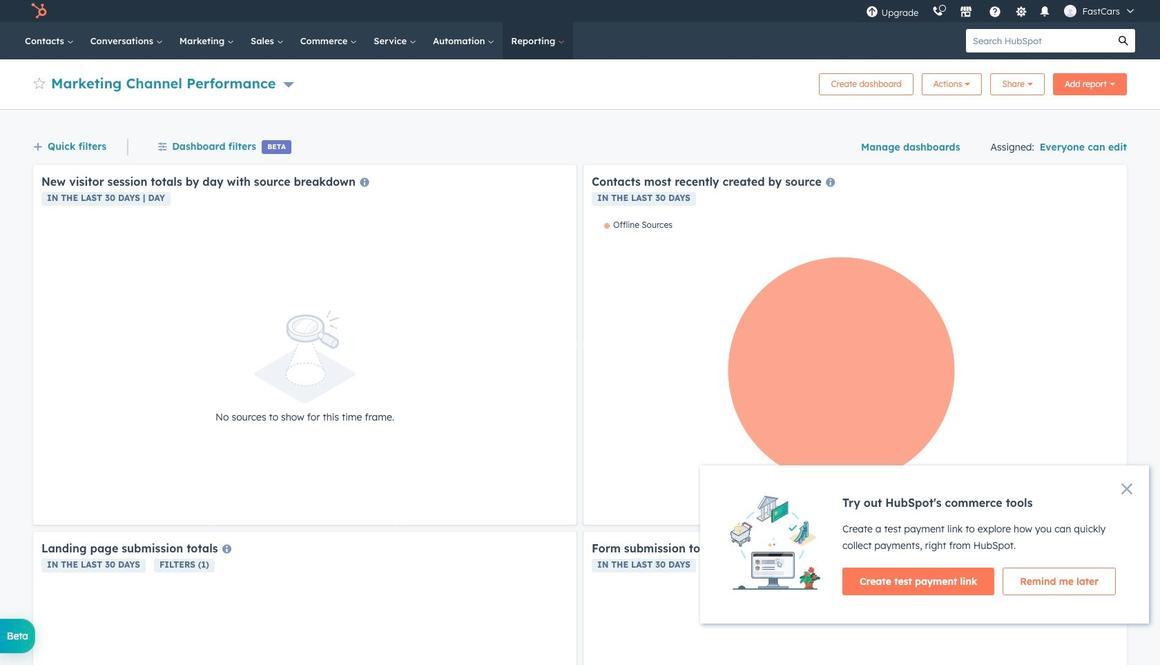 Task type: locate. For each thing, give the bounding box(es) containing it.
form submission totals element
[[584, 532, 1127, 665]]

contacts most recently created by source element
[[584, 165, 1127, 525]]

banner
[[33, 69, 1127, 95]]

menu
[[860, 0, 1144, 22]]

new visitor session totals by day with source breakdown element
[[33, 165, 577, 525]]

toggle series visibility region
[[604, 220, 673, 230]]

marketplaces image
[[960, 6, 973, 19]]



Task type: vqa. For each thing, say whether or not it's contained in the screenshot.
'Contacts most recently created by source' element
yes



Task type: describe. For each thing, give the bounding box(es) containing it.
Search HubSpot search field
[[966, 29, 1112, 52]]

landing page submission totals element
[[33, 532, 577, 665]]

close image
[[1122, 484, 1133, 495]]

interactive chart image
[[592, 220, 1119, 517]]

christina overa image
[[1065, 5, 1077, 17]]



